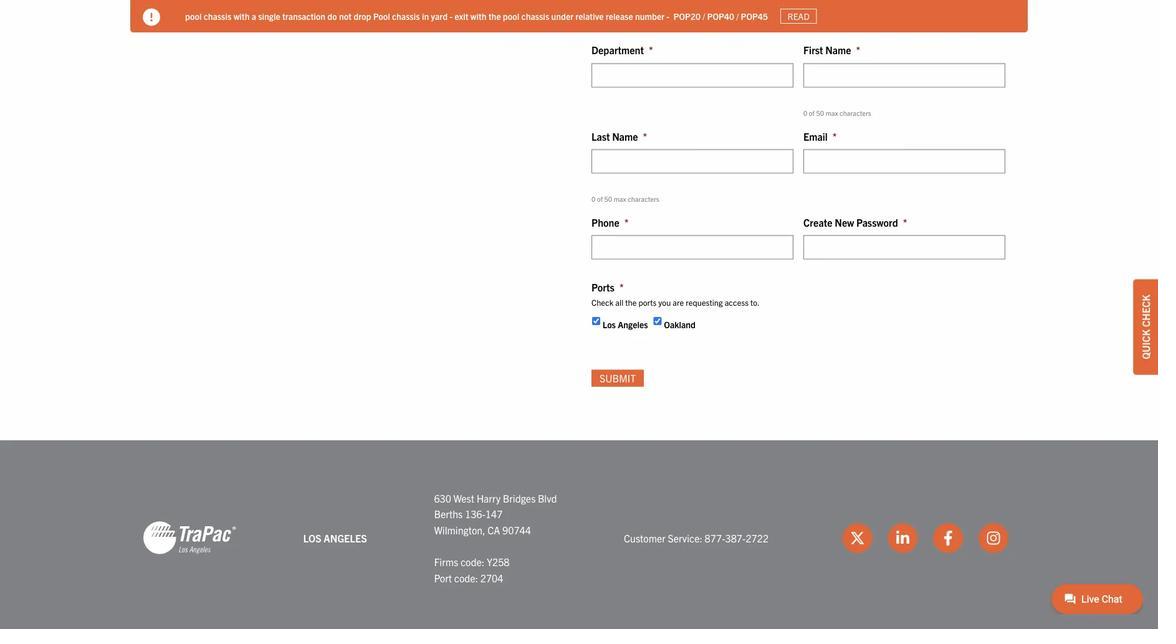 Task type: vqa. For each thing, say whether or not it's contained in the screenshot.
Los
yes



Task type: describe. For each thing, give the bounding box(es) containing it.
requires a 2-4 character alpha code
[[804, 20, 930, 31]]

number
[[635, 10, 665, 22]]

name for last name
[[612, 130, 638, 142]]

1 vertical spatial code:
[[454, 572, 478, 584]]

ports
[[639, 297, 657, 307]]

password
[[856, 216, 898, 229]]

quick
[[1140, 330, 1152, 360]]

read
[[788, 11, 810, 22]]

customer service: 877-387-2722
[[624, 532, 769, 544]]

you
[[658, 297, 671, 307]]

of for first name *
[[809, 109, 815, 117]]

service:
[[668, 532, 703, 544]]

90744
[[502, 524, 531, 536]]

* inside the ports * check all the ports you are requesting access to.
[[620, 281, 624, 294]]

0 of 50 max characters for last name *
[[592, 195, 659, 203]]

quick check
[[1140, 295, 1152, 360]]

quick check link
[[1133, 279, 1158, 375]]

Los Angeles checkbox
[[592, 317, 600, 325]]

1 - from the left
[[450, 10, 453, 22]]

0 for last name *
[[592, 195, 596, 203]]

* down requires a 2-4 character alpha code
[[856, 44, 860, 56]]

* right password
[[903, 216, 907, 229]]

50 for first name *
[[816, 109, 824, 117]]

3 chassis from the left
[[521, 10, 549, 22]]

0 vertical spatial max
[[614, 20, 626, 29]]

last name *
[[592, 130, 647, 142]]

pool
[[373, 10, 390, 22]]

email *
[[804, 130, 837, 142]]

first
[[804, 44, 823, 56]]

pop20
[[674, 10, 701, 22]]

1 / from the left
[[703, 10, 705, 22]]

* right email
[[833, 130, 837, 142]]

ports
[[592, 281, 615, 294]]

147
[[486, 508, 503, 520]]

oakland
[[664, 319, 696, 330]]

to.
[[751, 297, 760, 307]]

0 for first name *
[[804, 109, 807, 117]]

exit
[[455, 10, 468, 22]]

2 pool from the left
[[503, 10, 519, 22]]

in
[[422, 10, 429, 22]]

0 horizontal spatial los
[[303, 532, 321, 544]]

pool chassis with a single transaction  do not drop pool chassis in yard -  exit with the pool chassis under relative release number -  pop20 / pop40 / pop45
[[185, 10, 768, 22]]

footer containing 630 west harry bridges blvd
[[0, 441, 1158, 630]]

0 vertical spatial 0 of 50 max characters
[[592, 20, 659, 29]]

2722
[[746, 532, 769, 544]]

wilmington,
[[434, 524, 485, 536]]

berths
[[434, 508, 463, 520]]

0 vertical spatial the
[[489, 10, 501, 22]]

0 vertical spatial angeles
[[618, 319, 648, 330]]

max for first name *
[[826, 109, 838, 117]]

2 - from the left
[[667, 10, 670, 22]]

yard
[[431, 10, 448, 22]]

0 vertical spatial 50
[[604, 20, 612, 29]]

0 horizontal spatial a
[[252, 10, 256, 22]]

0 vertical spatial of
[[597, 20, 603, 29]]

1 vertical spatial angeles
[[324, 532, 367, 544]]

check inside the ports * check all the ports you are requesting access to.
[[592, 297, 614, 307]]

all
[[615, 297, 624, 307]]

max for last name *
[[614, 195, 626, 203]]

transaction
[[282, 10, 325, 22]]

630
[[434, 492, 451, 505]]

access
[[725, 297, 749, 307]]

single
[[258, 10, 280, 22]]

2 / from the left
[[736, 10, 739, 22]]

136-
[[465, 508, 486, 520]]

* right department
[[649, 44, 653, 56]]

630 west harry bridges blvd berths 136-147 wilmington, ca 90744
[[434, 492, 557, 536]]



Task type: locate. For each thing, give the bounding box(es) containing it.
0 horizontal spatial angeles
[[324, 532, 367, 544]]

1 horizontal spatial with
[[470, 10, 487, 22]]

2 vertical spatial characters
[[628, 195, 659, 203]]

ca
[[488, 524, 500, 536]]

2704
[[480, 572, 503, 584]]

Oakland checkbox
[[654, 317, 662, 325]]

/ right pop20
[[703, 10, 705, 22]]

a left 2-
[[836, 20, 841, 31]]

firms
[[434, 556, 458, 568]]

max up department
[[614, 20, 626, 29]]

2-
[[843, 20, 850, 31]]

* right phone
[[624, 216, 629, 229]]

chassis
[[204, 10, 232, 22], [392, 10, 420, 22], [521, 10, 549, 22]]

email
[[804, 130, 828, 142]]

1 horizontal spatial pool
[[503, 10, 519, 22]]

50 up email *
[[816, 109, 824, 117]]

0 horizontal spatial los angeles
[[303, 532, 367, 544]]

pool right exit
[[503, 10, 519, 22]]

0 up email
[[804, 109, 807, 117]]

harry
[[477, 492, 501, 505]]

create
[[804, 216, 833, 229]]

name
[[826, 44, 851, 56], [612, 130, 638, 142]]

blvd
[[538, 492, 557, 505]]

department *
[[592, 44, 653, 56]]

1 vertical spatial of
[[809, 109, 815, 117]]

max up phone *
[[614, 195, 626, 203]]

0 horizontal spatial name
[[612, 130, 638, 142]]

1 vertical spatial name
[[612, 130, 638, 142]]

0 vertical spatial los
[[603, 319, 616, 330]]

2 vertical spatial 0 of 50 max characters
[[592, 195, 659, 203]]

pop45
[[741, 10, 768, 22]]

*
[[649, 44, 653, 56], [856, 44, 860, 56], [643, 130, 647, 142], [833, 130, 837, 142], [624, 216, 629, 229], [903, 216, 907, 229], [620, 281, 624, 294]]

drop
[[354, 10, 371, 22]]

1 vertical spatial the
[[625, 297, 637, 307]]

1 horizontal spatial the
[[625, 297, 637, 307]]

do
[[327, 10, 337, 22]]

pool
[[185, 10, 202, 22], [503, 10, 519, 22]]

None password field
[[804, 235, 1006, 260]]

chassis left under
[[521, 10, 549, 22]]

the
[[489, 10, 501, 22], [625, 297, 637, 307]]

None submit
[[592, 370, 644, 387]]

2 vertical spatial 0
[[592, 195, 596, 203]]

1 with from the left
[[234, 10, 250, 22]]

pool right the solid icon
[[185, 10, 202, 22]]

0 vertical spatial name
[[826, 44, 851, 56]]

1 horizontal spatial a
[[836, 20, 841, 31]]

chassis left in
[[392, 10, 420, 22]]

1 vertical spatial 0
[[804, 109, 807, 117]]

requires
[[804, 20, 835, 31]]

0 left release
[[592, 20, 596, 29]]

los angeles image
[[143, 521, 236, 556]]

0 of 50 max characters for first name *
[[804, 109, 871, 117]]

a left single
[[252, 10, 256, 22]]

0 of 50 max characters up 'department *'
[[592, 20, 659, 29]]

387-
[[725, 532, 746, 544]]

phone
[[592, 216, 619, 229]]

of up phone
[[597, 195, 603, 203]]

1 vertical spatial 50
[[816, 109, 824, 117]]

code
[[913, 20, 930, 31]]

chassis left single
[[204, 10, 232, 22]]

1 horizontal spatial -
[[667, 10, 670, 22]]

characters for first name *
[[840, 109, 871, 117]]

0 vertical spatial characters
[[628, 20, 659, 29]]

0 horizontal spatial chassis
[[204, 10, 232, 22]]

department
[[592, 44, 644, 56]]

0 vertical spatial los angeles
[[603, 319, 648, 330]]

4
[[850, 20, 855, 31]]

None text field
[[592, 149, 794, 174], [804, 149, 1006, 174], [592, 235, 794, 260], [592, 149, 794, 174], [804, 149, 1006, 174], [592, 235, 794, 260]]

port
[[434, 572, 452, 584]]

50 up phone *
[[604, 195, 612, 203]]

of up email
[[809, 109, 815, 117]]

character
[[856, 20, 890, 31]]

1 horizontal spatial los
[[603, 319, 616, 330]]

solid image
[[143, 8, 160, 26]]

/
[[703, 10, 705, 22], [736, 10, 739, 22]]

1 vertical spatial los angeles
[[303, 532, 367, 544]]

0 horizontal spatial with
[[234, 10, 250, 22]]

1 vertical spatial 0 of 50 max characters
[[804, 109, 871, 117]]

0 horizontal spatial pool
[[185, 10, 202, 22]]

read link
[[780, 9, 817, 24]]

are
[[673, 297, 684, 307]]

not
[[339, 10, 352, 22]]

los angeles
[[603, 319, 648, 330], [303, 532, 367, 544]]

0
[[592, 20, 596, 29], [804, 109, 807, 117], [592, 195, 596, 203]]

* right last at the right of page
[[643, 130, 647, 142]]

firms code:  y258 port code:  2704
[[434, 556, 510, 584]]

create new password *
[[804, 216, 907, 229]]

customer
[[624, 532, 666, 544]]

1 vertical spatial max
[[826, 109, 838, 117]]

1 horizontal spatial los angeles
[[603, 319, 648, 330]]

footer
[[0, 441, 1158, 630]]

characters
[[628, 20, 659, 29], [840, 109, 871, 117], [628, 195, 659, 203]]

of
[[597, 20, 603, 29], [809, 109, 815, 117], [597, 195, 603, 203]]

a
[[252, 10, 256, 22], [836, 20, 841, 31]]

2 vertical spatial max
[[614, 195, 626, 203]]

los
[[603, 319, 616, 330], [303, 532, 321, 544]]

check down ports
[[592, 297, 614, 307]]

1 vertical spatial characters
[[840, 109, 871, 117]]

-
[[450, 10, 453, 22], [667, 10, 670, 22]]

/ left the pop45
[[736, 10, 739, 22]]

- left exit
[[450, 10, 453, 22]]

release
[[606, 10, 633, 22]]

None text field
[[592, 63, 794, 87], [804, 63, 1006, 87], [592, 63, 794, 87], [804, 63, 1006, 87]]

0 of 50 max characters up email *
[[804, 109, 871, 117]]

1 pool from the left
[[185, 10, 202, 22]]

0 of 50 max characters
[[592, 20, 659, 29], [804, 109, 871, 117], [592, 195, 659, 203]]

y258
[[487, 556, 510, 568]]

1 horizontal spatial check
[[1140, 295, 1152, 327]]

code: right "port"
[[454, 572, 478, 584]]

ports * check all the ports you are requesting access to.
[[592, 281, 760, 307]]

1 horizontal spatial name
[[826, 44, 851, 56]]

with left single
[[234, 10, 250, 22]]

0 horizontal spatial -
[[450, 10, 453, 22]]

max
[[614, 20, 626, 29], [826, 109, 838, 117], [614, 195, 626, 203]]

0 horizontal spatial check
[[592, 297, 614, 307]]

with
[[234, 10, 250, 22], [470, 10, 487, 22]]

angeles
[[618, 319, 648, 330], [324, 532, 367, 544]]

code: up the 2704
[[461, 556, 485, 568]]

2 chassis from the left
[[392, 10, 420, 22]]

bridges
[[503, 492, 536, 505]]

50
[[604, 20, 612, 29], [816, 109, 824, 117], [604, 195, 612, 203]]

of for last name *
[[597, 195, 603, 203]]

1 horizontal spatial angeles
[[618, 319, 648, 330]]

the right exit
[[489, 10, 501, 22]]

first name *
[[804, 44, 860, 56]]

check up quick
[[1140, 295, 1152, 327]]

code:
[[461, 556, 485, 568], [454, 572, 478, 584]]

relative
[[576, 10, 604, 22]]

0 vertical spatial 0
[[592, 20, 596, 29]]

pop40
[[707, 10, 734, 22]]

max up email *
[[826, 109, 838, 117]]

the right all at the right of page
[[625, 297, 637, 307]]

check
[[1140, 295, 1152, 327], [592, 297, 614, 307]]

phone *
[[592, 216, 629, 229]]

2 horizontal spatial chassis
[[521, 10, 549, 22]]

1 horizontal spatial chassis
[[392, 10, 420, 22]]

requesting
[[686, 297, 723, 307]]

50 right relative
[[604, 20, 612, 29]]

name right first
[[826, 44, 851, 56]]

of left release
[[597, 20, 603, 29]]

0 horizontal spatial /
[[703, 10, 705, 22]]

1 chassis from the left
[[204, 10, 232, 22]]

2 vertical spatial 50
[[604, 195, 612, 203]]

characters for last name *
[[628, 195, 659, 203]]

2 vertical spatial of
[[597, 195, 603, 203]]

50 for last name *
[[604, 195, 612, 203]]

1 vertical spatial los
[[303, 532, 321, 544]]

west
[[454, 492, 474, 505]]

alpha
[[892, 20, 911, 31]]

0 horizontal spatial the
[[489, 10, 501, 22]]

name right last at the right of page
[[612, 130, 638, 142]]

name for first name
[[826, 44, 851, 56]]

with right exit
[[470, 10, 487, 22]]

0 up phone
[[592, 195, 596, 203]]

0 vertical spatial code:
[[461, 556, 485, 568]]

last
[[592, 130, 610, 142]]

* up all at the right of page
[[620, 281, 624, 294]]

the inside the ports * check all the ports you are requesting access to.
[[625, 297, 637, 307]]

877-
[[705, 532, 725, 544]]

new
[[835, 216, 854, 229]]

0 of 50 max characters up phone *
[[592, 195, 659, 203]]

- right number
[[667, 10, 670, 22]]

2 with from the left
[[470, 10, 487, 22]]

under
[[551, 10, 574, 22]]

1 horizontal spatial /
[[736, 10, 739, 22]]



